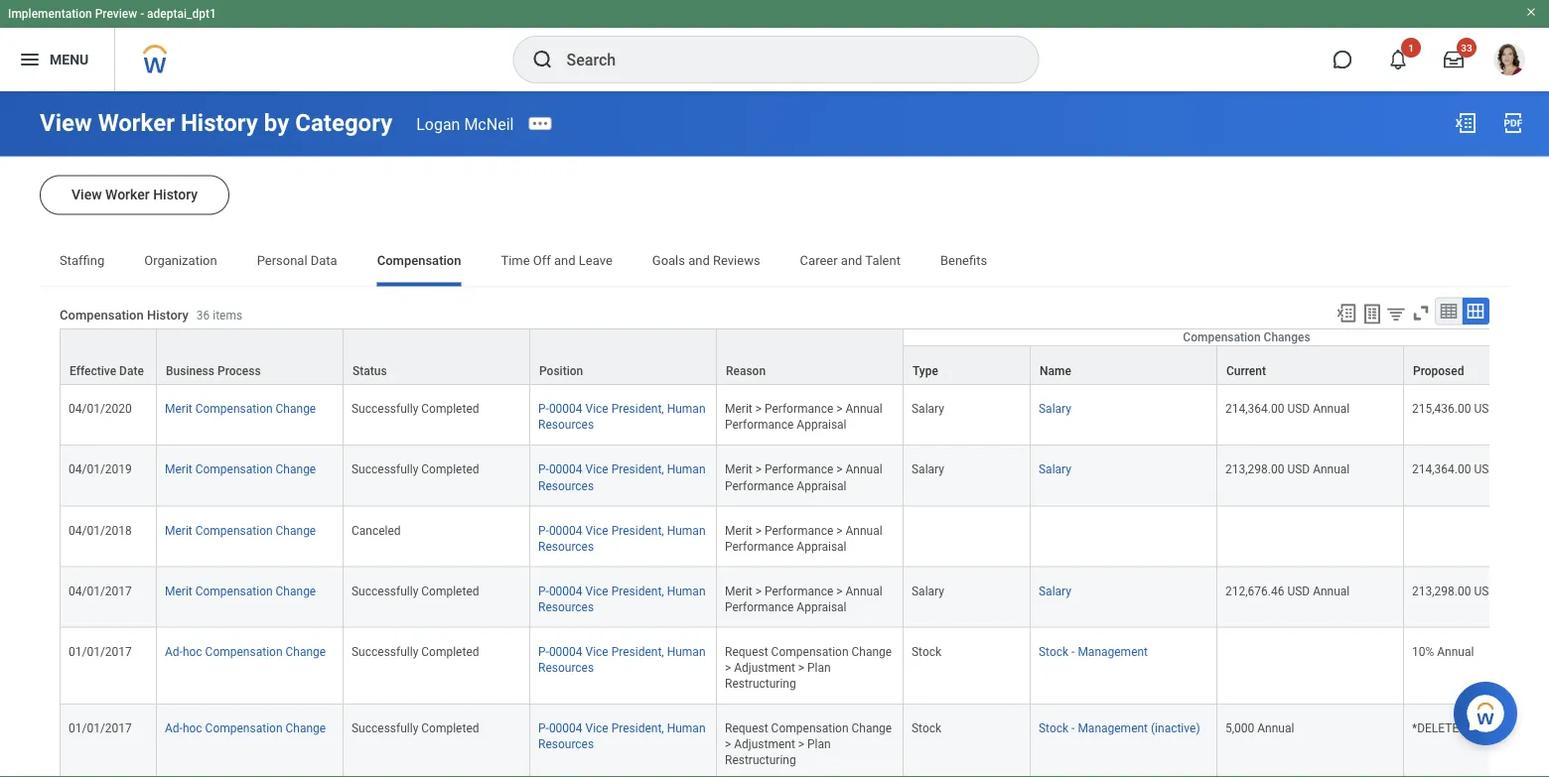 Task type: vqa. For each thing, say whether or not it's contained in the screenshot.


Task type: describe. For each thing, give the bounding box(es) containing it.
04/01/2018
[[69, 523, 132, 537]]

effective date
[[70, 364, 144, 378]]

position column header
[[530, 328, 717, 386]]

benefits
[[941, 253, 988, 268]]

human for 5,000
[[667, 722, 706, 736]]

completed for 5,000
[[421, 722, 479, 736]]

compensation inside tab list
[[377, 253, 461, 268]]

status column header
[[344, 328, 530, 386]]

position button
[[530, 329, 716, 384]]

3 00004 from the top
[[549, 523, 583, 537]]

row containing 04/01/2018
[[60, 507, 1550, 567]]

history for view worker history by category
[[181, 109, 258, 137]]

fullscreen image
[[1411, 302, 1432, 324]]

profile logan mcneil image
[[1494, 44, 1526, 80]]

goals
[[652, 253, 685, 268]]

ad- for stock - management
[[165, 645, 183, 659]]

merit > performance > annual performance appraisal for 212,676.46
[[725, 584, 883, 614]]

notifications element
[[1504, 40, 1520, 56]]

president, for 214,364.00 usd annual
[[612, 402, 664, 416]]

leave
[[579, 253, 613, 268]]

export to worksheets image
[[1361, 302, 1385, 326]]

p-00004 vice president, human resources link for 214,364.00
[[538, 398, 706, 432]]

view for view worker history by category
[[40, 109, 92, 137]]

proposed
[[1414, 364, 1465, 378]]

time
[[501, 253, 530, 268]]

p-00004 vice president, human resources link for 5,000
[[538, 718, 706, 752]]

view worker history button
[[40, 175, 230, 215]]

implementation preview -   adeptai_dpt1
[[8, 7, 216, 21]]

04/01/2017
[[69, 584, 132, 598]]

reviews
[[713, 253, 761, 268]]

stock - management link
[[1039, 641, 1148, 659]]

canceled
[[352, 523, 401, 537]]

business
[[166, 364, 215, 378]]

view worker history
[[72, 187, 198, 203]]

1 stock element from the top
[[912, 641, 942, 659]]

menu button
[[0, 28, 114, 91]]

00004 for 5,000 annual
[[549, 722, 583, 736]]

compensation changes button
[[904, 329, 1550, 345]]

items
[[213, 309, 243, 323]]

5 p- from the top
[[538, 645, 549, 659]]

3 p-00004 vice president, human resources from the top
[[538, 523, 706, 553]]

career and talent
[[800, 253, 901, 268]]

merit compensation change link for 04/01/2017
[[165, 580, 316, 598]]

1 vertical spatial 214,364.00
[[1413, 463, 1472, 477]]

tab list inside view worker history by category main content
[[40, 239, 1510, 287]]

p-00004 vice president, human resources link for 212,676.46
[[538, 580, 706, 614]]

ad-hoc compensation change link for stock - management
[[165, 641, 326, 659]]

human for 213,298.00
[[667, 463, 706, 477]]

row containing type
[[60, 329, 1550, 386]]

adeptai_dpt1
[[147, 7, 216, 21]]

merit for 214,364.00 usd annual's merit > performance > annual performance appraisal element
[[725, 402, 753, 416]]

merit for the merit compensation change link associated with 04/01/2019
[[165, 463, 192, 477]]

- inside menu banner
[[140, 7, 144, 21]]

current
[[1227, 364, 1267, 378]]

3 p- from the top
[[538, 523, 549, 537]]

1 button
[[1377, 38, 1422, 81]]

notifications large image
[[1389, 50, 1409, 70]]

33 button
[[1432, 38, 1477, 81]]

5 vice from the top
[[586, 645, 609, 659]]

3 human from the top
[[667, 523, 706, 537]]

position
[[539, 364, 583, 378]]

ad- for stock - management (inactive)
[[165, 722, 183, 736]]

personal
[[257, 253, 308, 268]]

history for view worker history
[[153, 187, 198, 203]]

04/01/2019
[[69, 463, 132, 477]]

merit for the merit compensation change link related to 04/01/2018
[[165, 523, 192, 537]]

5,000 annual
[[1226, 722, 1295, 736]]

career
[[800, 253, 838, 268]]

close environment banner image
[[1526, 6, 1538, 18]]

1 vertical spatial 213,298.00 usd annual
[[1413, 584, 1537, 598]]

merit compensation change for 04/01/2017
[[165, 584, 316, 598]]

view for view worker history
[[72, 187, 102, 203]]

212,676.46
[[1226, 584, 1285, 598]]

restructuring for stock - management (inactive)
[[725, 754, 796, 768]]

appraisal for 212,676.46 usd annual
[[797, 600, 847, 614]]

2 stock element from the top
[[912, 718, 942, 736]]

process
[[218, 364, 261, 378]]

appraisal for 213,298.00 usd annual
[[797, 479, 847, 493]]

change for request compensation change > adjustment > plan restructuring element related to stock - management (inactive)
[[852, 722, 892, 736]]

row containing 04/01/2019
[[60, 446, 1550, 507]]

management for stock - management
[[1078, 645, 1148, 659]]

04/01/2020
[[69, 402, 132, 416]]

ad-hoc compensation change link for stock - management (inactive)
[[165, 718, 326, 736]]

merit > performance > annual performance appraisal for 213,298.00
[[725, 463, 883, 493]]

business process column header
[[157, 328, 344, 386]]

request compensation change > adjustment > plan restructuring element for stock - management (inactive)
[[725, 718, 892, 768]]

adjustment for stock - management
[[734, 661, 796, 675]]

request compensation change > adjustment > plan restructuring element for stock - management
[[725, 641, 892, 691]]

merit compensation change link for 04/01/2018
[[165, 519, 316, 537]]

appraisal for 214,364.00 usd annual
[[797, 418, 847, 432]]

215,436.00 usd annual
[[1413, 402, 1537, 416]]

export to excel image
[[1454, 111, 1478, 135]]

merit > performance > annual performance appraisal for 214,364.00
[[725, 402, 883, 432]]

request for stock - management (inactive)
[[725, 722, 769, 736]]

stock - management (inactive) link
[[1039, 718, 1201, 736]]

stock inside stock - management (inactive) link
[[1039, 722, 1069, 736]]

successfully completed for 214,364.00 usd annual
[[352, 402, 479, 416]]

5 resources from the top
[[538, 661, 594, 675]]

hoc for stock - management
[[183, 645, 202, 659]]

completed for 212,676.46
[[421, 584, 479, 598]]

president, for 213,298.00 usd annual
[[612, 463, 664, 477]]

stock - management
[[1039, 645, 1148, 659]]

staffing
[[60, 253, 105, 268]]

p-00004 vice president, human resources for 212,676.46 usd annual
[[538, 584, 706, 614]]

0 horizontal spatial 214,364.00
[[1226, 402, 1285, 416]]

5,000
[[1226, 722, 1255, 736]]

merit compensation change link for 04/01/2020
[[165, 398, 316, 416]]

3 resources from the top
[[538, 539, 594, 553]]

p-00004 vice president, human resources for 5,000 annual
[[538, 722, 706, 752]]

inbox large image
[[1444, 50, 1464, 70]]

plan for stock - management
[[808, 661, 831, 675]]

resources for 214,364.00 usd annual
[[538, 418, 594, 432]]

implementation
[[8, 7, 92, 21]]

merit for 04/01/2017's the merit compensation change link
[[165, 584, 192, 598]]

and for career and talent
[[841, 253, 863, 268]]

reason
[[726, 364, 766, 378]]

36
[[196, 309, 210, 323]]

1
[[1409, 42, 1414, 54]]

compensation inside "popup button"
[[1183, 330, 1261, 344]]

merit compensation change for 04/01/2019
[[165, 463, 316, 477]]

01/01/2017 for stock - management (inactive)
[[69, 722, 132, 736]]

successfully for 213,298.00 usd annual
[[352, 463, 419, 477]]

01/01/2017 for stock - management
[[69, 645, 132, 659]]

vice for 214,364.00 usd annual
[[586, 402, 609, 416]]

merit for the merit compensation change link corresponding to 04/01/2020
[[165, 402, 192, 416]]

worker for view worker history by category
[[98, 109, 175, 137]]

effective date column header
[[60, 328, 157, 386]]

change for the merit compensation change link corresponding to 04/01/2020
[[276, 402, 316, 416]]

merit > performance > annual performance appraisal element for 212,676.46 usd annual
[[725, 580, 883, 614]]

toolbar inside view worker history by category main content
[[1327, 298, 1490, 328]]

vice for 213,298.00 usd annual
[[586, 463, 609, 477]]

*deleted*
[[1413, 722, 1473, 736]]

33
[[1462, 42, 1473, 54]]

change for the merit compensation change link associated with 04/01/2019
[[276, 463, 316, 477]]

justify image
[[18, 48, 42, 72]]

resources for 212,676.46 usd annual
[[538, 600, 594, 614]]

merit > performance > annual performance appraisal element for 213,298.00 usd annual
[[725, 459, 883, 493]]

5 human from the top
[[667, 645, 706, 659]]

3 p-00004 vice president, human resources link from the top
[[538, 519, 706, 553]]

export to excel image
[[1336, 302, 1358, 324]]

status button
[[344, 329, 529, 384]]

talent
[[866, 253, 901, 268]]

10%
[[1413, 645, 1435, 659]]

reason button
[[717, 329, 903, 384]]

p-00004 vice president, human resources for 214,364.00 usd annual
[[538, 402, 706, 432]]

00004 for 214,364.00 usd annual
[[549, 402, 583, 416]]

3 merit > performance > annual performance appraisal element from the top
[[725, 519, 883, 553]]

row containing 04/01/2020
[[60, 385, 1550, 446]]

vice for 5,000 annual
[[586, 722, 609, 736]]



Task type: locate. For each thing, give the bounding box(es) containing it.
2 row from the top
[[60, 329, 1550, 386]]

1 vertical spatial 214,364.00 usd annual
[[1413, 463, 1537, 477]]

1 vertical spatial salary element
[[912, 459, 945, 477]]

salary link for 214,364.00
[[1039, 398, 1072, 416]]

3 president, from the top
[[612, 523, 664, 537]]

date
[[119, 364, 144, 378]]

- for stock - management (inactive)
[[1072, 722, 1075, 736]]

214,364.00 down current
[[1226, 402, 1285, 416]]

plan for stock - management (inactive)
[[808, 738, 831, 752]]

mcneil
[[464, 114, 514, 133]]

by
[[264, 109, 289, 137]]

1 vertical spatial adjustment
[[734, 738, 796, 752]]

president, for 212,676.46 usd annual
[[612, 584, 664, 598]]

personal data
[[257, 253, 337, 268]]

2 merit > performance > annual performance appraisal element from the top
[[725, 459, 883, 493]]

row
[[60, 328, 1550, 386], [60, 329, 1550, 386], [60, 385, 1550, 446], [60, 446, 1550, 507], [60, 507, 1550, 567], [60, 567, 1550, 628], [60, 628, 1550, 705], [60, 705, 1550, 778]]

salary element for 213,298.00
[[912, 459, 945, 477]]

6 00004 from the top
[[549, 722, 583, 736]]

0 horizontal spatial 213,298.00 usd annual
[[1226, 463, 1350, 477]]

tab list containing staffing
[[40, 239, 1510, 287]]

toolbar
[[1327, 298, 1490, 328]]

ad-hoc compensation change for stock - management
[[165, 645, 326, 659]]

1 vertical spatial worker
[[105, 187, 150, 203]]

1 vice from the top
[[586, 402, 609, 416]]

merit
[[165, 402, 192, 416], [725, 402, 753, 416], [165, 463, 192, 477], [725, 463, 753, 477], [165, 523, 192, 537], [725, 523, 753, 537], [165, 584, 192, 598], [725, 584, 753, 598]]

ad-hoc compensation change
[[165, 645, 326, 659], [165, 722, 326, 736]]

2 merit > performance > annual performance appraisal from the top
[[725, 463, 883, 493]]

214,364.00 usd annual down current popup button
[[1226, 402, 1350, 416]]

2 request from the top
[[725, 722, 769, 736]]

2 completed from the top
[[421, 463, 479, 477]]

2 and from the left
[[689, 253, 710, 268]]

0 horizontal spatial 213,298.00
[[1226, 463, 1285, 477]]

1 vertical spatial request compensation change > adjustment > plan restructuring
[[725, 722, 892, 768]]

salary element for 214,364.00
[[912, 398, 945, 416]]

logan mcneil
[[416, 114, 514, 133]]

4 human from the top
[[667, 584, 706, 598]]

5 p-00004 vice president, human resources link from the top
[[538, 641, 706, 675]]

view down menu on the left top of the page
[[40, 109, 92, 137]]

resources for 5,000 annual
[[538, 738, 594, 752]]

salary
[[912, 402, 945, 416], [1039, 402, 1072, 416], [912, 463, 945, 477], [1039, 463, 1072, 477], [912, 584, 945, 598], [1039, 584, 1072, 598]]

merit compensation change link
[[165, 398, 316, 416], [165, 459, 316, 477], [165, 519, 316, 537], [165, 580, 316, 598]]

1 successfully from the top
[[352, 402, 419, 416]]

6 row from the top
[[60, 567, 1550, 628]]

4 successfully from the top
[[352, 645, 419, 659]]

1 ad-hoc compensation change link from the top
[[165, 641, 326, 659]]

1 vertical spatial hoc
[[183, 722, 202, 736]]

1 and from the left
[[554, 253, 576, 268]]

business process
[[166, 364, 261, 378]]

5 p-00004 vice president, human resources from the top
[[538, 645, 706, 675]]

menu banner
[[0, 0, 1550, 91]]

1 horizontal spatial 214,364.00
[[1413, 463, 1472, 477]]

successfully completed for 213,298.00 usd annual
[[352, 463, 479, 477]]

request compensation change > adjustment > plan restructuring element
[[725, 641, 892, 691], [725, 718, 892, 768]]

resources
[[538, 418, 594, 432], [538, 479, 594, 493], [538, 539, 594, 553], [538, 600, 594, 614], [538, 661, 594, 675], [538, 738, 594, 752]]

successfully for 212,676.46 usd annual
[[352, 584, 419, 598]]

proposed button
[[1405, 346, 1550, 384]]

change for the merit compensation change link related to 04/01/2018
[[276, 523, 316, 537]]

1 vertical spatial 213,298.00
[[1413, 584, 1472, 598]]

1 horizontal spatial 213,298.00
[[1413, 584, 1472, 598]]

stock element
[[912, 641, 942, 659], [912, 718, 942, 736]]

select to filter grid data image
[[1386, 303, 1408, 324]]

0 vertical spatial history
[[181, 109, 258, 137]]

4 completed from the top
[[421, 645, 479, 659]]

0 vertical spatial plan
[[808, 661, 831, 675]]

213,298.00
[[1226, 463, 1285, 477], [1413, 584, 1472, 598]]

view worker history by category
[[40, 109, 393, 137]]

merit compensation change
[[165, 402, 316, 416], [165, 463, 316, 477], [165, 523, 316, 537], [165, 584, 316, 598]]

5 president, from the top
[[612, 645, 664, 659]]

hoc for stock - management (inactive)
[[183, 722, 202, 736]]

1 vertical spatial salary link
[[1039, 459, 1072, 477]]

management left (inactive)
[[1078, 722, 1148, 736]]

3 merit > performance > annual performance appraisal from the top
[[725, 523, 883, 553]]

2 00004 from the top
[[549, 463, 583, 477]]

0 vertical spatial worker
[[98, 109, 175, 137]]

00004 for 212,676.46 usd annual
[[549, 584, 583, 598]]

history left 36
[[147, 308, 189, 323]]

4 successfully completed from the top
[[352, 645, 479, 659]]

1 merit > performance > annual performance appraisal from the top
[[725, 402, 883, 432]]

human
[[667, 402, 706, 416], [667, 463, 706, 477], [667, 523, 706, 537], [667, 584, 706, 598], [667, 645, 706, 659], [667, 722, 706, 736]]

00004
[[549, 402, 583, 416], [549, 463, 583, 477], [549, 523, 583, 537], [549, 584, 583, 598], [549, 645, 583, 659], [549, 722, 583, 736]]

p- for 214,364.00 usd annual
[[538, 402, 549, 416]]

- for stock - management
[[1072, 645, 1075, 659]]

2 p-00004 vice president, human resources from the top
[[538, 463, 706, 493]]

>
[[756, 402, 762, 416], [837, 402, 843, 416], [756, 463, 762, 477], [837, 463, 843, 477], [756, 523, 762, 537], [837, 523, 843, 537], [756, 584, 762, 598], [837, 584, 843, 598], [725, 661, 731, 675], [799, 661, 805, 675], [725, 738, 731, 752], [799, 738, 805, 752]]

3 vice from the top
[[586, 523, 609, 537]]

3 appraisal from the top
[[797, 539, 847, 553]]

salary link for 213,298.00
[[1039, 459, 1072, 477]]

tab list
[[40, 239, 1510, 287]]

p-00004 vice president, human resources
[[538, 402, 706, 432], [538, 463, 706, 493], [538, 523, 706, 553], [538, 584, 706, 614], [538, 645, 706, 675], [538, 722, 706, 752]]

table image
[[1439, 302, 1459, 321]]

214,364.00 usd annual
[[1226, 402, 1350, 416], [1413, 463, 1537, 477]]

4 p- from the top
[[538, 584, 549, 598]]

hoc
[[183, 645, 202, 659], [183, 722, 202, 736]]

logan
[[416, 114, 460, 133]]

1 plan from the top
[[808, 661, 831, 675]]

1 human from the top
[[667, 402, 706, 416]]

management up stock - management (inactive) link
[[1078, 645, 1148, 659]]

history up organization
[[153, 187, 198, 203]]

off
[[533, 253, 551, 268]]

0 vertical spatial 213,298.00 usd annual
[[1226, 463, 1350, 477]]

annual
[[846, 402, 883, 416], [1313, 402, 1350, 416], [1500, 402, 1537, 416], [846, 463, 883, 477], [1313, 463, 1350, 477], [1500, 463, 1537, 477], [846, 523, 883, 537], [846, 584, 883, 598], [1313, 584, 1350, 598], [1500, 584, 1537, 598], [1438, 645, 1475, 659], [1258, 722, 1295, 736]]

2 plan from the top
[[808, 738, 831, 752]]

2 request compensation change > adjustment > plan restructuring from the top
[[725, 722, 892, 768]]

2 vertical spatial history
[[147, 308, 189, 323]]

salary link for 212,676.46
[[1039, 580, 1072, 598]]

214,364.00
[[1226, 402, 1285, 416], [1413, 463, 1472, 477]]

5 successfully completed from the top
[[352, 722, 479, 736]]

1 vertical spatial ad-hoc compensation change
[[165, 722, 326, 736]]

salary link
[[1039, 398, 1072, 416], [1039, 459, 1072, 477], [1039, 580, 1072, 598]]

worker
[[98, 109, 175, 137], [105, 187, 150, 203]]

1 vertical spatial request
[[725, 722, 769, 736]]

restructuring for stock - management
[[725, 677, 796, 691]]

and right off
[[554, 253, 576, 268]]

0 vertical spatial ad-hoc compensation change link
[[165, 641, 326, 659]]

merit compensation change for 04/01/2018
[[165, 523, 316, 537]]

change for 04/01/2017's the merit compensation change link
[[276, 584, 316, 598]]

2 vertical spatial salary element
[[912, 580, 945, 598]]

compensation changes
[[1183, 330, 1311, 344]]

category
[[295, 109, 393, 137]]

completed for 213,298.00
[[421, 463, 479, 477]]

0 vertical spatial 214,364.00 usd annual
[[1226, 402, 1350, 416]]

1 vertical spatial 01/01/2017
[[69, 722, 132, 736]]

logan mcneil link
[[416, 114, 514, 133]]

p-00004 vice president, human resources link for 213,298.00
[[538, 459, 706, 493]]

213,298.00 usd annual
[[1226, 463, 1350, 477], [1413, 584, 1537, 598]]

3 completed from the top
[[421, 584, 479, 598]]

stock inside stock - management link
[[1039, 645, 1069, 659]]

vice for 212,676.46 usd annual
[[586, 584, 609, 598]]

ad-
[[165, 645, 183, 659], [165, 722, 183, 736]]

salary element for 212,676.46
[[912, 580, 945, 598]]

2 successfully completed from the top
[[352, 463, 479, 477]]

salary element
[[912, 398, 945, 416], [912, 459, 945, 477], [912, 580, 945, 598]]

1 ad- from the top
[[165, 645, 183, 659]]

preview
[[95, 7, 137, 21]]

1 hoc from the top
[[183, 645, 202, 659]]

and
[[554, 253, 576, 268], [689, 253, 710, 268], [841, 253, 863, 268]]

merit for 2nd merit > performance > annual performance appraisal element from the bottom of the view worker history by category main content
[[725, 523, 753, 537]]

2 salary element from the top
[[912, 459, 945, 477]]

effective date button
[[61, 329, 156, 384]]

8 row from the top
[[60, 705, 1550, 778]]

4 00004 from the top
[[549, 584, 583, 598]]

history inside view worker history button
[[153, 187, 198, 203]]

merit for 213,298.00 usd annual merit > performance > annual performance appraisal element
[[725, 463, 753, 477]]

p-
[[538, 402, 549, 416], [538, 463, 549, 477], [538, 523, 549, 537], [538, 584, 549, 598], [538, 645, 549, 659], [538, 722, 549, 736]]

p- for 5,000 annual
[[538, 722, 549, 736]]

0 vertical spatial 01/01/2017
[[69, 645, 132, 659]]

3 row from the top
[[60, 385, 1550, 446]]

human for 214,364.00
[[667, 402, 706, 416]]

3 merit compensation change from the top
[[165, 523, 316, 537]]

vice
[[586, 402, 609, 416], [586, 463, 609, 477], [586, 523, 609, 537], [586, 584, 609, 598], [586, 645, 609, 659], [586, 722, 609, 736]]

worker for view worker history
[[105, 187, 150, 203]]

214,364.00 down 215,436.00
[[1413, 463, 1472, 477]]

1 restructuring from the top
[[725, 677, 796, 691]]

1 president, from the top
[[612, 402, 664, 416]]

type
[[913, 364, 939, 378]]

and left talent
[[841, 253, 863, 268]]

0 vertical spatial ad-
[[165, 645, 183, 659]]

merit > performance > annual performance appraisal element
[[725, 398, 883, 432], [725, 459, 883, 493], [725, 519, 883, 553], [725, 580, 883, 614]]

2 vertical spatial salary link
[[1039, 580, 1072, 598]]

2 request compensation change > adjustment > plan restructuring element from the top
[[725, 718, 892, 768]]

change
[[276, 402, 316, 416], [276, 463, 316, 477], [276, 523, 316, 537], [276, 584, 316, 598], [286, 645, 326, 659], [852, 645, 892, 659], [286, 722, 326, 736], [852, 722, 892, 736]]

- down stock - management
[[1072, 722, 1075, 736]]

organization
[[144, 253, 217, 268]]

0 vertical spatial -
[[140, 7, 144, 21]]

2 restructuring from the top
[[725, 754, 796, 768]]

p- for 213,298.00 usd annual
[[538, 463, 549, 477]]

data
[[311, 253, 337, 268]]

00004 for 213,298.00 usd annual
[[549, 463, 583, 477]]

2 hoc from the top
[[183, 722, 202, 736]]

row containing 04/01/2017
[[60, 567, 1550, 628]]

-
[[140, 7, 144, 21], [1072, 645, 1075, 659], [1072, 722, 1075, 736]]

6 president, from the top
[[612, 722, 664, 736]]

1 vertical spatial ad-
[[165, 722, 183, 736]]

01/01/2017
[[69, 645, 132, 659], [69, 722, 132, 736]]

0 vertical spatial request compensation change > adjustment > plan restructuring element
[[725, 641, 892, 691]]

2 01/01/2017 from the top
[[69, 722, 132, 736]]

4 merit > performance > annual performance appraisal element from the top
[[725, 580, 883, 614]]

1 management from the top
[[1078, 645, 1148, 659]]

successfully completed for 5,000 annual
[[352, 722, 479, 736]]

5 00004 from the top
[[549, 645, 583, 659]]

2 adjustment from the top
[[734, 738, 796, 752]]

stock - management (inactive)
[[1039, 722, 1201, 736]]

1 horizontal spatial 213,298.00 usd annual
[[1413, 584, 1537, 598]]

request
[[725, 645, 769, 659], [725, 722, 769, 736]]

6 p-00004 vice president, human resources from the top
[[538, 722, 706, 752]]

213,298.00 down current
[[1226, 463, 1285, 477]]

215,436.00
[[1413, 402, 1472, 416]]

successfully for 5,000 annual
[[352, 722, 419, 736]]

214,364.00 usd annual down 215,436.00 usd annual
[[1413, 463, 1537, 477]]

6 vice from the top
[[586, 722, 609, 736]]

1 vertical spatial plan
[[808, 738, 831, 752]]

3 salary element from the top
[[912, 580, 945, 598]]

2 p- from the top
[[538, 463, 549, 477]]

adjustment
[[734, 661, 796, 675], [734, 738, 796, 752]]

2 merit compensation change link from the top
[[165, 459, 316, 477]]

successfully completed for 212,676.46 usd annual
[[352, 584, 479, 598]]

view printable version (pdf) image
[[1502, 111, 1526, 135]]

1 salary link from the top
[[1039, 398, 1072, 416]]

successfully
[[352, 402, 419, 416], [352, 463, 419, 477], [352, 584, 419, 598], [352, 645, 419, 659], [352, 722, 419, 736]]

212,676.46 usd annual
[[1226, 584, 1350, 598]]

Search Workday  search field
[[567, 38, 998, 81]]

1 vertical spatial view
[[72, 187, 102, 203]]

name button
[[1031, 346, 1217, 384]]

5 row from the top
[[60, 507, 1550, 567]]

management for stock - management (inactive)
[[1078, 722, 1148, 736]]

- up stock - management (inactive) link
[[1072, 645, 1075, 659]]

reason column header
[[717, 328, 904, 386]]

1 request from the top
[[725, 645, 769, 659]]

completed for 214,364.00
[[421, 402, 479, 416]]

0 vertical spatial view
[[40, 109, 92, 137]]

(inactive)
[[1151, 722, 1201, 736]]

view worker history by category main content
[[0, 91, 1550, 778]]

1 p- from the top
[[538, 402, 549, 416]]

1 successfully completed from the top
[[352, 402, 479, 416]]

1 vertical spatial management
[[1078, 722, 1148, 736]]

1 row from the top
[[60, 328, 1550, 386]]

expand table image
[[1466, 302, 1486, 321]]

2 merit compensation change from the top
[[165, 463, 316, 477]]

2 human from the top
[[667, 463, 706, 477]]

history left 'by'
[[181, 109, 258, 137]]

effective
[[70, 364, 116, 378]]

cell
[[904, 507, 1031, 567], [1031, 507, 1218, 567], [1218, 507, 1405, 567], [1405, 507, 1550, 567], [1218, 628, 1405, 705]]

status
[[353, 364, 387, 378]]

and for goals and reviews
[[689, 253, 710, 268]]

5 completed from the top
[[421, 722, 479, 736]]

4 merit compensation change link from the top
[[165, 580, 316, 598]]

merit for merit > performance > annual performance appraisal element related to 212,676.46 usd annual
[[725, 584, 753, 598]]

and right 'goals'
[[689, 253, 710, 268]]

1 vertical spatial restructuring
[[725, 754, 796, 768]]

appraisal
[[797, 418, 847, 432], [797, 479, 847, 493], [797, 539, 847, 553], [797, 600, 847, 614]]

0 vertical spatial salary link
[[1039, 398, 1072, 416]]

- right preview
[[140, 7, 144, 21]]

4 vice from the top
[[586, 584, 609, 598]]

2 ad- from the top
[[165, 722, 183, 736]]

10% annual
[[1413, 645, 1475, 659]]

2 salary link from the top
[[1039, 459, 1072, 477]]

p-00004 vice president, human resources link
[[538, 398, 706, 432], [538, 459, 706, 493], [538, 519, 706, 553], [538, 580, 706, 614], [538, 641, 706, 675], [538, 718, 706, 752]]

1 horizontal spatial 214,364.00 usd annual
[[1413, 463, 1537, 477]]

6 p-00004 vice president, human resources link from the top
[[538, 718, 706, 752]]

5 successfully from the top
[[352, 722, 419, 736]]

merit compensation change for 04/01/2020
[[165, 402, 316, 416]]

3 salary link from the top
[[1039, 580, 1072, 598]]

history
[[181, 109, 258, 137], [153, 187, 198, 203], [147, 308, 189, 323]]

request compensation change > adjustment > plan restructuring for stock - management
[[725, 645, 892, 691]]

view inside button
[[72, 187, 102, 203]]

worker up organization
[[105, 187, 150, 203]]

request compensation change > adjustment > plan restructuring
[[725, 645, 892, 691], [725, 722, 892, 768]]

merit compensation change link for 04/01/2019
[[165, 459, 316, 477]]

213,298.00 up the 10% annual
[[1413, 584, 1472, 598]]

2 successfully from the top
[[352, 463, 419, 477]]

plan
[[808, 661, 831, 675], [808, 738, 831, 752]]

1 merit > performance > annual performance appraisal element from the top
[[725, 398, 883, 432]]

request compensation change > adjustment > plan restructuring for stock - management (inactive)
[[725, 722, 892, 768]]

business process button
[[157, 329, 343, 384]]

1 request compensation change > adjustment > plan restructuring element from the top
[[725, 641, 892, 691]]

compensation history 36 items
[[60, 308, 243, 323]]

2 vice from the top
[[586, 463, 609, 477]]

time off and leave
[[501, 253, 613, 268]]

0 horizontal spatial 214,364.00 usd annual
[[1226, 402, 1350, 416]]

search image
[[531, 48, 555, 72]]

0 vertical spatial salary element
[[912, 398, 945, 416]]

1 adjustment from the top
[[734, 661, 796, 675]]

worker inside button
[[105, 187, 150, 203]]

ad-hoc compensation change link
[[165, 641, 326, 659], [165, 718, 326, 736]]

2 vertical spatial -
[[1072, 722, 1075, 736]]

adjustment for stock - management (inactive)
[[734, 738, 796, 752]]

0 vertical spatial 214,364.00
[[1226, 402, 1285, 416]]

7 row from the top
[[60, 628, 1550, 705]]

usd
[[1288, 402, 1310, 416], [1475, 402, 1497, 416], [1288, 463, 1310, 477], [1475, 463, 1497, 477], [1288, 584, 1310, 598], [1475, 584, 1497, 598]]

restructuring
[[725, 677, 796, 691], [725, 754, 796, 768]]

worker up view worker history
[[98, 109, 175, 137]]

2 management from the top
[[1078, 722, 1148, 736]]

current button
[[1218, 346, 1404, 384]]

1 vertical spatial request compensation change > adjustment > plan restructuring element
[[725, 718, 892, 768]]

1 completed from the top
[[421, 402, 479, 416]]

type button
[[904, 346, 1030, 384]]

goals and reviews
[[652, 253, 761, 268]]

1 merit compensation change from the top
[[165, 402, 316, 416]]

ad-hoc compensation change for stock - management (inactive)
[[165, 722, 326, 736]]

6 human from the top
[[667, 722, 706, 736]]

changes
[[1264, 330, 1311, 344]]

resources for 213,298.00 usd annual
[[538, 479, 594, 493]]

0 vertical spatial stock element
[[912, 641, 942, 659]]

1 vertical spatial ad-hoc compensation change link
[[165, 718, 326, 736]]

successfully for 214,364.00 usd annual
[[352, 402, 419, 416]]

0 vertical spatial request compensation change > adjustment > plan restructuring
[[725, 645, 892, 691]]

0 vertical spatial adjustment
[[734, 661, 796, 675]]

view up "staffing"
[[72, 187, 102, 203]]

1 resources from the top
[[538, 418, 594, 432]]

management
[[1078, 645, 1148, 659], [1078, 722, 1148, 736]]

0 horizontal spatial and
[[554, 253, 576, 268]]

0 vertical spatial 213,298.00
[[1226, 463, 1285, 477]]

3 merit compensation change link from the top
[[165, 519, 316, 537]]

1 vertical spatial -
[[1072, 645, 1075, 659]]

0 vertical spatial management
[[1078, 645, 1148, 659]]

1 horizontal spatial and
[[689, 253, 710, 268]]

1 salary element from the top
[[912, 398, 945, 416]]

row containing compensation changes
[[60, 328, 1550, 386]]

name
[[1040, 364, 1072, 378]]

4 p-00004 vice president, human resources link from the top
[[538, 580, 706, 614]]

1 p-00004 vice president, human resources from the top
[[538, 402, 706, 432]]

0 vertical spatial restructuring
[[725, 677, 796, 691]]

menu
[[50, 51, 89, 68]]

0 vertical spatial ad-hoc compensation change
[[165, 645, 326, 659]]

2 appraisal from the top
[[797, 479, 847, 493]]

human for 212,676.46
[[667, 584, 706, 598]]

1 00004 from the top
[[549, 402, 583, 416]]

2 p-00004 vice president, human resources link from the top
[[538, 459, 706, 493]]

request for stock - management
[[725, 645, 769, 659]]

0 vertical spatial hoc
[[183, 645, 202, 659]]

1 vertical spatial history
[[153, 187, 198, 203]]

2 horizontal spatial and
[[841, 253, 863, 268]]

president, for 5,000 annual
[[612, 722, 664, 736]]

merit > performance > annual performance appraisal element for 214,364.00 usd annual
[[725, 398, 883, 432]]

0 vertical spatial request
[[725, 645, 769, 659]]

1 vertical spatial stock element
[[912, 718, 942, 736]]



